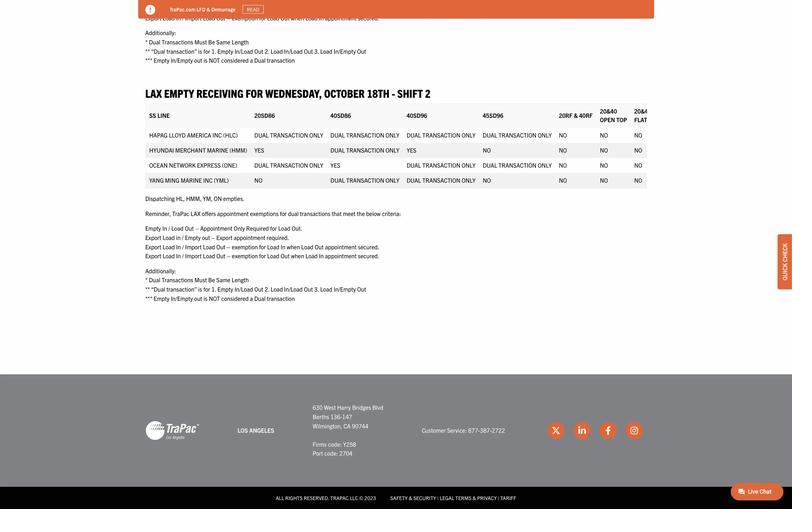 Task type: locate. For each thing, give the bounding box(es) containing it.
0 vertical spatial ***
[[145, 57, 152, 64]]

90744
[[352, 422, 369, 430]]

hyundai merchant marine (hmm)
[[149, 147, 247, 154]]

18th
[[367, 86, 390, 100]]

1 vertical spatial additionally: * dual transactions must be same length ** "dual transaction" is for 1. empty in/load out 2. load in/load out 3. load in/empty out *** empty in/empty out is not considered a dual transaction
[[145, 267, 366, 302]]

2 additionally: from the top
[[145, 267, 176, 275]]

2 secured. from the top
[[358, 14, 380, 21]]

0 vertical spatial additionally:
[[145, 29, 176, 36]]

empty
[[218, 48, 233, 55], [154, 57, 170, 64], [145, 225, 161, 232], [185, 234, 201, 241], [218, 286, 233, 293], [154, 295, 170, 302]]

lax
[[145, 86, 162, 100], [191, 210, 201, 217]]

1 vertical spatial not
[[209, 295, 220, 302]]

2 2. from the top
[[265, 286, 270, 293]]

0 horizontal spatial lax
[[145, 86, 162, 100]]

1 length from the top
[[232, 38, 249, 46]]

lax up ss
[[145, 86, 162, 100]]

1 horizontal spatial yes
[[331, 162, 341, 169]]

1 vertical spatial ***
[[145, 295, 152, 302]]

1 vertical spatial 1.
[[212, 286, 216, 293]]

1 vertical spatial a
[[250, 295, 253, 302]]

1 * from the top
[[145, 38, 148, 46]]

lax left the offers
[[191, 210, 201, 217]]

0 vertical spatial marine
[[207, 147, 228, 154]]

2 length from the top
[[232, 277, 249, 284]]

los angeles
[[238, 427, 274, 434]]

4 import from the top
[[185, 252, 202, 260]]

a
[[250, 57, 253, 64], [250, 295, 253, 302]]

code: up 2704
[[328, 441, 342, 448]]

0 vertical spatial considered
[[221, 57, 249, 64]]

1 horizontal spatial 20&40
[[635, 108, 652, 115]]

0 vertical spatial transaction"
[[167, 48, 197, 55]]

dispatching
[[145, 195, 175, 202]]

0 vertical spatial 2.
[[265, 48, 270, 55]]

marine up express
[[207, 147, 228, 154]]

marine
[[207, 147, 228, 154], [181, 177, 202, 184]]

marine down ocean network express (one) at the top of page
[[181, 177, 202, 184]]

0 vertical spatial length
[[232, 38, 249, 46]]

0 vertical spatial out
[[194, 57, 202, 64]]

export
[[145, 5, 161, 12], [145, 14, 161, 21], [145, 234, 161, 241], [217, 234, 233, 241], [145, 243, 161, 250], [145, 252, 161, 260]]

criteria:
[[382, 210, 401, 217]]

reserved.
[[304, 495, 329, 501]]

0 vertical spatial lax
[[145, 86, 162, 100]]

lfd
[[197, 6, 206, 12]]

marine for ming
[[181, 177, 202, 184]]

harry
[[337, 404, 351, 411]]

0 horizontal spatial yes
[[255, 147, 264, 154]]

dual
[[288, 210, 299, 217]]

length
[[232, 38, 249, 46], [232, 277, 249, 284]]

load
[[163, 5, 175, 12], [203, 5, 215, 12], [267, 5, 279, 12], [301, 5, 314, 12], [163, 14, 175, 21], [203, 14, 215, 21], [267, 14, 279, 21], [306, 14, 318, 21], [271, 48, 283, 55], [320, 48, 333, 55], [171, 225, 184, 232], [278, 225, 291, 232], [163, 234, 175, 241], [163, 243, 175, 250], [203, 243, 215, 250], [267, 243, 279, 250], [301, 243, 314, 250], [163, 252, 175, 260], [203, 252, 215, 260], [267, 252, 279, 260], [306, 252, 318, 260], [271, 286, 283, 293], [320, 286, 333, 293]]

20rf & 40rf
[[559, 112, 593, 119]]

&
[[207, 6, 210, 12], [574, 112, 578, 119], [409, 495, 412, 501], [473, 495, 476, 501]]

lloyd
[[169, 132, 186, 139]]

footer
[[0, 375, 793, 509]]

read
[[247, 6, 260, 13]]

1 vertical spatial length
[[232, 277, 249, 284]]

| left legal at the right bottom of the page
[[438, 495, 439, 501]]

2 additionally: * dual transactions must be same length ** "dual transaction" is for 1. empty in/load out 2. load in/load out 3. load in/empty out *** empty in/empty out is not considered a dual transaction from the top
[[145, 267, 366, 302]]

out
[[217, 5, 226, 12], [315, 5, 324, 12], [217, 14, 226, 21], [281, 14, 290, 21], [255, 48, 264, 55], [304, 48, 313, 55], [357, 48, 366, 55], [185, 225, 194, 232], [217, 243, 226, 250], [315, 243, 324, 250], [217, 252, 226, 260], [281, 252, 290, 260], [255, 286, 264, 293], [304, 286, 313, 293], [357, 286, 366, 293]]

1 vertical spatial transaction"
[[167, 286, 197, 293]]

open
[[600, 116, 615, 123]]

0 vertical spatial inc
[[213, 132, 222, 139]]

(one)
[[222, 162, 237, 169]]

dual
[[255, 132, 269, 139], [331, 132, 345, 139], [407, 132, 421, 139], [483, 132, 498, 139], [331, 147, 345, 154], [255, 162, 269, 169], [407, 162, 421, 169], [483, 162, 498, 169], [331, 177, 345, 184], [407, 177, 421, 184]]

out
[[194, 57, 202, 64], [202, 234, 210, 241], [194, 295, 202, 302]]

not
[[209, 57, 220, 64], [209, 295, 220, 302]]

inc left (yml)
[[203, 177, 213, 184]]

1 vertical spatial marine
[[181, 177, 202, 184]]

berths
[[313, 413, 329, 420]]

1 20&40 from the left
[[600, 108, 617, 115]]

2 must from the top
[[195, 277, 207, 284]]

merchant
[[175, 147, 206, 154]]

1 vertical spatial be
[[208, 277, 215, 284]]

1 vertical spatial additionally:
[[145, 267, 176, 275]]

additionally:
[[145, 29, 176, 36], [145, 267, 176, 275]]

exemption
[[232, 5, 258, 12], [232, 14, 258, 21], [232, 243, 258, 250], [232, 252, 258, 260]]

1 horizontal spatial lax
[[191, 210, 201, 217]]

1 vertical spatial *
[[145, 277, 148, 284]]

2 considered from the top
[[221, 295, 249, 302]]

empty
[[164, 86, 194, 100]]

1 vertical spatial considered
[[221, 295, 249, 302]]

20&40 up "open"
[[600, 108, 617, 115]]

2
[[425, 86, 431, 100]]

1 vertical spatial lax
[[191, 210, 201, 217]]

1 ** from the top
[[145, 48, 150, 55]]

1 vertical spatial 2.
[[265, 286, 270, 293]]

1 considered from the top
[[221, 57, 249, 64]]

must
[[195, 38, 207, 46], [195, 277, 207, 284]]

code:
[[328, 441, 342, 448], [324, 450, 338, 457]]

20&40 inside 20&40 open top
[[600, 108, 617, 115]]

& right safety
[[409, 495, 412, 501]]

is
[[198, 48, 202, 55], [204, 57, 208, 64], [198, 286, 202, 293], [204, 295, 208, 302]]

1 vertical spatial 3.
[[314, 286, 319, 293]]

0 vertical spatial **
[[145, 48, 150, 55]]

20&40 up flat
[[635, 108, 652, 115]]

below
[[366, 210, 381, 217]]

1 transactions from the top
[[162, 38, 193, 46]]

1 vertical spatial out
[[202, 234, 210, 241]]

2023
[[365, 495, 376, 501]]

1 vertical spatial transaction
[[267, 295, 295, 302]]

1 a from the top
[[250, 57, 253, 64]]

0 vertical spatial same
[[216, 38, 231, 46]]

45sd96
[[483, 112, 504, 119]]

hmm,
[[186, 195, 202, 202]]

dispatching hl, hmm, ym, on empties.
[[145, 195, 245, 202]]

2 "dual from the top
[[151, 286, 165, 293]]

0 vertical spatial not
[[209, 57, 220, 64]]

630 west harry bridges blvd berths 136-147 wilmington, ca 90744
[[313, 404, 384, 430]]

transaction
[[270, 132, 308, 139], [346, 132, 384, 139], [423, 132, 461, 139], [499, 132, 537, 139], [346, 147, 384, 154], [270, 162, 308, 169], [423, 162, 461, 169], [499, 162, 537, 169], [346, 177, 384, 184], [423, 177, 461, 184]]

1 vertical spatial **
[[145, 286, 150, 293]]

same
[[216, 38, 231, 46], [216, 277, 231, 284]]

1 additionally: * dual transactions must be same length ** "dual transaction" is for 1. empty in/load out 2. load in/load out 3. load in/empty out *** empty in/empty out is not considered a dual transaction from the top
[[145, 29, 366, 64]]

express
[[197, 162, 221, 169]]

in
[[176, 5, 181, 12], [281, 5, 286, 12], [176, 14, 181, 21], [319, 14, 324, 21], [162, 225, 167, 232], [176, 243, 181, 250], [281, 243, 286, 250], [176, 252, 181, 260], [319, 252, 324, 260]]

0 vertical spatial "dual
[[151, 48, 165, 55]]

hl,
[[176, 195, 185, 202]]

2 | from the left
[[498, 495, 500, 501]]

solid image
[[145, 5, 155, 15]]

1 import from the top
[[185, 5, 202, 12]]

0 horizontal spatial marine
[[181, 177, 202, 184]]

import
[[185, 5, 202, 12], [185, 14, 202, 21], [185, 243, 202, 250], [185, 252, 202, 260]]

1 2. from the top
[[265, 48, 270, 55]]

"dual
[[151, 48, 165, 55], [151, 286, 165, 293]]

1 horizontal spatial |
[[498, 495, 500, 501]]

1 vertical spatial inc
[[203, 177, 213, 184]]

(yml)
[[214, 177, 229, 184]]

0 horizontal spatial |
[[438, 495, 439, 501]]

reminder, trapac lax offers appointment exemptions for dual transactions that meet the below criteria:
[[145, 210, 401, 217]]

2 transaction" from the top
[[167, 286, 197, 293]]

0 vertical spatial must
[[195, 38, 207, 46]]

considered
[[221, 57, 249, 64], [221, 295, 249, 302]]

2 * from the top
[[145, 277, 148, 284]]

additionally: * dual transactions must be same length ** "dual transaction" is for 1. empty in/load out 2. load in/load out 3. load in/empty out *** empty in/empty out is not considered a dual transaction
[[145, 29, 366, 64], [145, 267, 366, 302]]

0 vertical spatial a
[[250, 57, 253, 64]]

2 not from the top
[[209, 295, 220, 302]]

all rights reserved. trapac llc © 2023
[[276, 495, 376, 501]]

20sd86
[[255, 112, 275, 119]]

0 vertical spatial *
[[145, 38, 148, 46]]

inc left '(hlc)'
[[213, 132, 222, 139]]

0 vertical spatial 3.
[[314, 48, 319, 55]]

20&40 inside 20&40 flat rack
[[635, 108, 652, 115]]

customer service: 877-387-2722
[[422, 427, 505, 434]]

in/empty
[[334, 48, 356, 55], [171, 57, 193, 64], [334, 286, 356, 293], [171, 295, 193, 302]]

1 horizontal spatial marine
[[207, 147, 228, 154]]

secured.
[[358, 5, 380, 12], [358, 14, 380, 21], [358, 243, 380, 250], [358, 252, 380, 260]]

on
[[214, 195, 222, 202]]

in
[[176, 234, 181, 241]]

0 vertical spatial transaction
[[267, 57, 295, 64]]

2 20&40 from the left
[[635, 108, 652, 115]]

0 vertical spatial 1.
[[212, 48, 216, 55]]

/
[[182, 5, 184, 12], [182, 14, 184, 21], [169, 225, 170, 232], [182, 234, 184, 241], [182, 243, 184, 250], [182, 252, 184, 260]]

2 1. from the top
[[212, 286, 216, 293]]

legal
[[440, 495, 455, 501]]

1 vertical spatial transactions
[[162, 277, 193, 284]]

3 import from the top
[[185, 243, 202, 250]]

code: right the port
[[324, 450, 338, 457]]

40sd96
[[407, 112, 427, 119]]

| left tariff
[[498, 495, 500, 501]]

0 vertical spatial transactions
[[162, 38, 193, 46]]

that
[[332, 210, 342, 217]]

inc
[[213, 132, 222, 139], [203, 177, 213, 184]]

0 vertical spatial be
[[208, 38, 215, 46]]

|
[[438, 495, 439, 501], [498, 495, 500, 501]]

2 3. from the top
[[314, 286, 319, 293]]

& right terms
[[473, 495, 476, 501]]

1 vertical spatial "dual
[[151, 286, 165, 293]]

privacy
[[477, 495, 497, 501]]

3 secured. from the top
[[358, 243, 380, 250]]

0 vertical spatial additionally: * dual transactions must be same length ** "dual transaction" is for 1. empty in/load out 2. load in/load out 3. load in/empty out *** empty in/empty out is not considered a dual transaction
[[145, 29, 366, 64]]

1 vertical spatial must
[[195, 277, 207, 284]]

appointment
[[200, 225, 233, 232]]

yes
[[255, 147, 264, 154], [407, 147, 417, 154], [331, 162, 341, 169]]

meet
[[343, 210, 356, 217]]

inc for (hlc)
[[213, 132, 222, 139]]

1 transaction" from the top
[[167, 48, 197, 55]]

0 horizontal spatial 20&40
[[600, 108, 617, 115]]

blvd
[[373, 404, 384, 411]]

1 exemption from the top
[[232, 5, 258, 12]]

demurrage
[[211, 6, 236, 12]]

los angeles image
[[145, 421, 199, 441]]

1 vertical spatial same
[[216, 277, 231, 284]]

dual transaction only
[[255, 132, 324, 139], [331, 132, 400, 139], [407, 132, 476, 139], [483, 132, 552, 139], [331, 147, 400, 154], [255, 162, 324, 169], [407, 162, 476, 169], [483, 162, 552, 169], [331, 177, 400, 184], [407, 177, 476, 184]]



Task type: vqa. For each thing, say whether or not it's contained in the screenshot.
Lax
yes



Task type: describe. For each thing, give the bounding box(es) containing it.
2 horizontal spatial yes
[[407, 147, 417, 154]]

quick check
[[782, 243, 789, 280]]

3 exemption from the top
[[232, 243, 258, 250]]

customer
[[422, 427, 446, 434]]

trapac.com lfd & demurrage
[[170, 6, 236, 12]]

20&40 for flat
[[635, 108, 652, 115]]

port
[[313, 450, 323, 457]]

safety & security | legal terms & privacy | tariff
[[391, 495, 517, 501]]

1 be from the top
[[208, 38, 215, 46]]

inc for (yml)
[[203, 177, 213, 184]]

empty in / load out – appointment only required for load out. export load in / empty out – export appointment required. export load in / import load out – exemption for load in when load out appointment secured. export load in / import load out – exemption for load out when load in appointment secured.
[[145, 225, 380, 260]]

(hmm)
[[230, 147, 247, 154]]

empties.
[[223, 195, 245, 202]]

ym,
[[203, 195, 213, 202]]

2 *** from the top
[[145, 295, 152, 302]]

136-
[[331, 413, 342, 420]]

20rf
[[559, 112, 573, 119]]

-
[[392, 86, 395, 100]]

safety
[[391, 495, 408, 501]]

ocean network express (one)
[[149, 162, 237, 169]]

1 "dual from the top
[[151, 48, 165, 55]]

network
[[169, 162, 196, 169]]

40rf
[[580, 112, 593, 119]]

check
[[782, 243, 789, 262]]

20&40 for open
[[600, 108, 617, 115]]

line
[[158, 112, 170, 119]]

1 3. from the top
[[314, 48, 319, 55]]

footer containing 630 west harry bridges blvd
[[0, 375, 793, 509]]

trapac.com
[[170, 6, 195, 12]]

147
[[342, 413, 352, 420]]

1 1. from the top
[[212, 48, 216, 55]]

yang ming marine inc (yml)
[[149, 177, 229, 184]]

firms
[[313, 441, 327, 448]]

y258
[[343, 441, 356, 448]]

offers
[[202, 210, 216, 217]]

ocean
[[149, 162, 168, 169]]

rack
[[649, 116, 664, 123]]

the
[[357, 210, 365, 217]]

ming
[[165, 177, 180, 184]]

& right "lfd"
[[207, 6, 210, 12]]

(hlc)
[[223, 132, 238, 139]]

quick
[[782, 263, 789, 280]]

reminder,
[[145, 210, 171, 217]]

40sd86
[[331, 112, 351, 119]]

tariff link
[[501, 495, 517, 501]]

2 be from the top
[[208, 277, 215, 284]]

angeles
[[249, 427, 274, 434]]

2 vertical spatial out
[[194, 295, 202, 302]]

export load in / import load out – exemption for load in when load out appointment secured. export load in / import load out – exemption for load out when load in appointment secured.
[[145, 5, 380, 21]]

wilmington,
[[313, 422, 342, 430]]

1 must from the top
[[195, 38, 207, 46]]

1 additionally: from the top
[[145, 29, 176, 36]]

for
[[246, 86, 263, 100]]

out.
[[292, 225, 302, 232]]

out inside the empty in / load out – appointment only required for load out. export load in / empty out – export appointment required. export load in / import load out – exemption for load in when load out appointment secured. export load in / import load out – exemption for load out when load in appointment secured.
[[202, 234, 210, 241]]

exemptions
[[250, 210, 279, 217]]

2 a from the top
[[250, 295, 253, 302]]

trapac
[[331, 495, 349, 501]]

1 not from the top
[[209, 57, 220, 64]]

read link
[[243, 5, 264, 14]]

877-
[[469, 427, 480, 434]]

service:
[[447, 427, 467, 434]]

tariff
[[501, 495, 517, 501]]

wednesday,
[[265, 86, 322, 100]]

2 exemption from the top
[[232, 14, 258, 21]]

1 *** from the top
[[145, 57, 152, 64]]

only
[[234, 225, 245, 232]]

hyundai
[[149, 147, 174, 154]]

2 transaction from the top
[[267, 295, 295, 302]]

top
[[617, 116, 627, 123]]

west
[[324, 404, 336, 411]]

©
[[359, 495, 364, 501]]

receiving
[[197, 86, 244, 100]]

2 same from the top
[[216, 277, 231, 284]]

hapag lloyd america inc (hlc)
[[149, 132, 238, 139]]

387-
[[480, 427, 492, 434]]

flat
[[635, 116, 648, 123]]

los
[[238, 427, 248, 434]]

ss
[[149, 112, 156, 119]]

ss line
[[149, 112, 170, 119]]

october
[[324, 86, 365, 100]]

firms code:  y258 port code:  2704
[[313, 441, 356, 457]]

4 secured. from the top
[[358, 252, 380, 260]]

1 same from the top
[[216, 38, 231, 46]]

1 secured. from the top
[[358, 5, 380, 12]]

hapag
[[149, 132, 168, 139]]

1 transaction from the top
[[267, 57, 295, 64]]

2 import from the top
[[185, 14, 202, 21]]

2 transactions from the top
[[162, 277, 193, 284]]

marine for merchant
[[207, 147, 228, 154]]

ca
[[344, 422, 351, 430]]

1 vertical spatial code:
[[324, 450, 338, 457]]

& left 40rf
[[574, 112, 578, 119]]

required.
[[267, 234, 289, 241]]

0 vertical spatial code:
[[328, 441, 342, 448]]

yang
[[149, 177, 164, 184]]

required
[[246, 225, 269, 232]]

terms
[[456, 495, 472, 501]]

2 ** from the top
[[145, 286, 150, 293]]

1 | from the left
[[438, 495, 439, 501]]

shift
[[398, 86, 423, 100]]

llc
[[350, 495, 358, 501]]

20&40 flat rack
[[635, 108, 664, 123]]

2722
[[492, 427, 505, 434]]

lax empty receiving           for wednesday, october 18th              - shift 2
[[145, 86, 431, 100]]

america
[[187, 132, 211, 139]]

20&40 open top
[[600, 108, 627, 123]]

4 exemption from the top
[[232, 252, 258, 260]]



